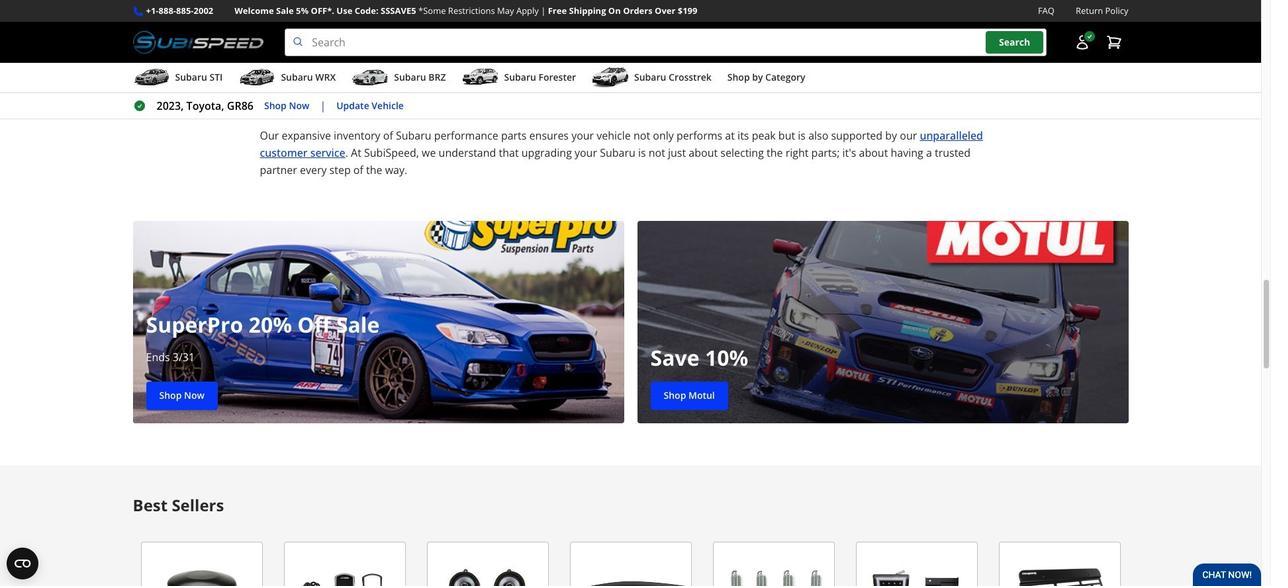 Task type: describe. For each thing, give the bounding box(es) containing it.
a subaru crosstrek thumbnail image image
[[592, 68, 629, 88]]

a subaru brz thumbnail image image
[[352, 68, 389, 88]]

button image
[[1075, 35, 1090, 50]]

open widget image
[[7, 548, 38, 580]]

a subaru forester thumbnail image image
[[462, 68, 499, 88]]

a subaru wrx thumbnail image image
[[239, 68, 276, 88]]



Task type: vqa. For each thing, say whether or not it's contained in the screenshot.
Instagram logo
no



Task type: locate. For each thing, give the bounding box(es) containing it.
search input field
[[285, 29, 1047, 56]]

a subaru sti thumbnail image image
[[133, 68, 170, 88]]

subispeed logo image
[[133, 29, 264, 56]]



